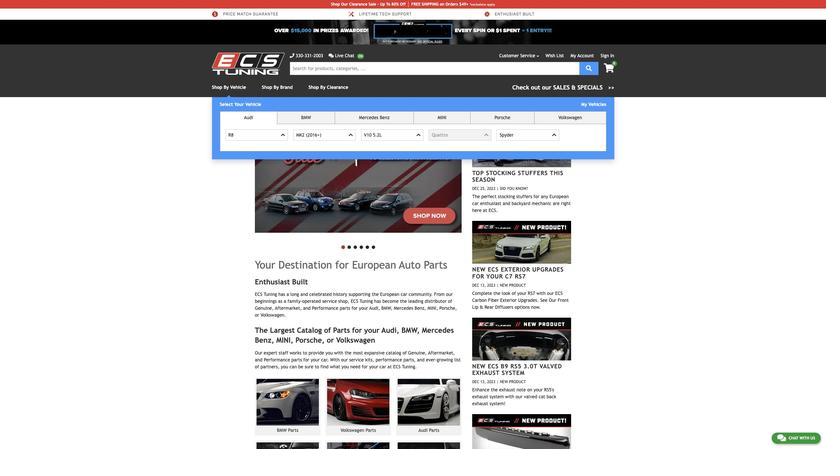 Task type: locate. For each thing, give the bounding box(es) containing it.
your down provide
[[311, 358, 320, 363]]

or left volkswagen.
[[255, 313, 259, 318]]

audi, inside ecs tuning has a long and celebrated history supporting the european car community. from our beginnings as a family-operated service shop, ecs tuning has become the leading distributor of genuine, aftermarket, and performance parts for your audi, bmw, mercedes benz, mini, porsche, or volkswagen.
[[369, 306, 380, 311]]

1 vertical spatial new
[[500, 284, 508, 288]]

1 vertical spatial comments image
[[777, 435, 786, 443]]

tuning up beginnings
[[264, 292, 277, 298]]

performance down expert
[[264, 358, 290, 363]]

new up look
[[500, 284, 508, 288]]

1 vertical spatial porsche,
[[296, 336, 325, 345]]

off
[[400, 2, 406, 7]]

fiber
[[488, 298, 499, 303]]

see inside dec 13, 2023 | new product complete the look of your rs7 with our ecs carbon fiber exterior upgrades. see our front lip & rear diffusers options now.
[[540, 298, 548, 303]]

dec inside the dec 25, 2023 | did you know? the perfect stocking stuffers for any european car enthusiast and backyard mechanic are right here at ecs.
[[472, 187, 479, 191]]

service inside our expert staff works to provide you with the most expansive catalog of genuine, aftermarket, and performance parts for your car. with our service kits, performance parts, and ever-growing list of partners, you can be sure to find what you need for your car at ecs tuning.
[[349, 358, 364, 363]]

aftermarket, up growing
[[428, 351, 455, 356]]

our left expert
[[255, 351, 262, 356]]

0 vertical spatial to
[[303, 351, 307, 356]]

of
[[512, 291, 516, 296], [448, 299, 452, 305], [324, 327, 331, 335], [403, 351, 407, 356], [255, 365, 259, 370]]

your inside dec 13, 2023 | new product complete the look of your rs7 with our ecs carbon fiber exterior upgrades. see our front lip & rear diffusers options now.
[[517, 291, 527, 296]]

0 vertical spatial 2023
[[487, 187, 496, 191]]

genuine, inside ecs tuning has a long and celebrated history supporting the european car community. from our beginnings as a family-operated service shop, ecs tuning has become the leading distributor of genuine, aftermarket, and performance parts for your audi, bmw, mercedes benz, mini, porsche, or volkswagen.
[[255, 306, 274, 311]]

my for my vehicles
[[581, 102, 587, 107]]

2023 inside dec 13, 2023 | new product complete the look of your rs7 with our ecs carbon fiber exterior upgrades. see our front lip & rear diffusers options now.
[[487, 284, 496, 288]]

*exclusions apply link
[[470, 2, 495, 7]]

purchase
[[388, 40, 401, 43]]

porsche
[[495, 115, 510, 120]]

vehicles
[[589, 102, 606, 107]]

0 vertical spatial bmw
[[301, 115, 311, 120]]

mercedes benz
[[359, 115, 390, 120]]

bmw, up parts,
[[402, 327, 420, 335]]

0 horizontal spatial comments image
[[329, 53, 334, 58]]

in
[[611, 53, 614, 58]]

with right system
[[505, 395, 514, 400]]

3 • from the left
[[352, 240, 358, 254]]

| inside the dec 25, 2023 | did you know? the perfect stocking stuffers for any european car enthusiast and backyard mechanic are right here at ecs.
[[497, 187, 499, 191]]

by down 2003
[[320, 85, 326, 90]]

ecs up spyder
[[504, 113, 518, 122]]

our inside our expert staff works to provide you with the most expansive catalog of genuine, aftermarket, and performance parts for your car. with our service kits, performance parts, and ever-growing list of partners, you can be sure to find what you need for your car at ecs tuning.
[[341, 358, 348, 363]]

of right catalog on the bottom of page
[[324, 327, 331, 335]]

for inside the dec 25, 2023 | did you know? the perfect stocking stuffers for any european car enthusiast and backyard mechanic are right here at ecs.
[[534, 194, 540, 200]]

shop left brand
[[262, 85, 272, 90]]

0 vertical spatial aftermarket,
[[275, 306, 302, 311]]

aftermarket, down family-
[[275, 306, 302, 311]]

at inside the dec 25, 2023 | did you know? the perfect stocking stuffers for any european car enthusiast and backyard mechanic are right here at ecs.
[[483, 208, 487, 213]]

european
[[550, 194, 569, 200], [352, 259, 396, 271], [380, 292, 399, 298]]

0 vertical spatial car
[[472, 201, 479, 207]]

dec inside dec 13, 2023 | new product enhance the exhaust note on your rs5's exhaust system with our valved cat back exhaust system!
[[472, 380, 479, 385]]

1 horizontal spatial bmw
[[301, 115, 311, 120]]

audi inside tab list
[[244, 115, 253, 120]]

sales & specials link
[[513, 83, 614, 92]]

1 horizontal spatial on
[[527, 388, 532, 393]]

0 horizontal spatial genuine,
[[255, 306, 274, 311]]

product for system
[[509, 380, 526, 385]]

staff
[[279, 351, 288, 356]]

see official rules link
[[418, 40, 442, 44]]

built
[[523, 12, 535, 17]]

comments image inside "live chat" link
[[329, 53, 334, 58]]

2023 for new
[[487, 284, 496, 288]]

3 dec from the top
[[472, 380, 479, 385]]

benz, down the leading
[[415, 306, 426, 311]]

1 | from the top
[[497, 187, 499, 191]]

dec for top stocking stuffers this season
[[472, 187, 479, 191]]

shop by vehicle
[[212, 85, 246, 90]]

0 link
[[599, 61, 617, 74]]

0 horizontal spatial car
[[380, 365, 386, 370]]

performance
[[312, 306, 338, 311], [264, 358, 290, 363]]

2 vertical spatial european
[[380, 292, 399, 298]]

tuning
[[264, 292, 277, 298], [360, 299, 373, 305]]

1 vertical spatial product
[[509, 380, 526, 385]]

13, for new ecs b9 rs5 3.0t valved exhaust system
[[480, 380, 486, 385]]

4 • from the left
[[358, 240, 364, 254]]

1 vertical spatial at
[[388, 365, 392, 370]]

mercedes down the leading
[[394, 306, 413, 311]]

2023 down exhaust
[[487, 380, 496, 385]]

mini, inside the largest catalog of parts for your audi, bmw, mercedes benz, mini, porsche, or volkswagen
[[276, 336, 293, 345]]

1 vertical spatial clearance
[[327, 85, 348, 90]]

new ecs b9 rs5 3.0t valved exhaust system link
[[472, 363, 562, 377]]

with up upgrades.
[[537, 291, 546, 296]]

1 horizontal spatial mercedes
[[394, 306, 413, 311]]

you left the can
[[281, 365, 288, 370]]

1 vertical spatial |
[[497, 284, 499, 288]]

for
[[472, 273, 484, 280]]

2023 up the complete at the bottom of page
[[487, 284, 496, 288]]

0 horizontal spatial rs7
[[515, 273, 526, 280]]

product
[[509, 284, 526, 288], [509, 380, 526, 385]]

service down celebrated
[[322, 299, 337, 305]]

3 by from the left
[[320, 85, 326, 90]]

1 horizontal spatial mini,
[[428, 306, 438, 311]]

1 vertical spatial car
[[401, 292, 407, 298]]

0 horizontal spatial or
[[255, 313, 259, 318]]

330-331-2003 link
[[290, 52, 323, 59]]

my left vehicles
[[581, 102, 587, 107]]

0 vertical spatial parts
[[340, 306, 350, 311]]

genuine, down beginnings
[[255, 306, 274, 311]]

aftermarket, inside our expert staff works to provide you with the most expansive catalog of genuine, aftermarket, and performance parts for your car. with our service kits, performance parts, and ever-growing list of partners, you can be sure to find what you need for your car at ecs tuning.
[[428, 351, 455, 356]]

1 vertical spatial &
[[480, 305, 483, 310]]

catalog
[[297, 327, 322, 335]]

our
[[341, 2, 348, 7], [549, 298, 556, 303], [255, 351, 262, 356]]

mercedes inside the largest catalog of parts for your audi, bmw, mercedes benz, mini, porsche, or volkswagen
[[422, 327, 454, 335]]

vehicle up 'select your vehicle'
[[230, 85, 246, 90]]

porsche, down distributor
[[440, 306, 457, 311]]

1 vertical spatial has
[[374, 299, 381, 305]]

0 horizontal spatial bmw,
[[381, 306, 393, 311]]

1 horizontal spatial or
[[327, 336, 334, 345]]

13, inside dec 13, 2023 | new product complete the look of your rs7 with our ecs carbon fiber exterior upgrades. see our front lip & rear diffusers options now.
[[480, 284, 486, 288]]

2 vertical spatial exhaust
[[472, 402, 488, 407]]

volkswagen.
[[261, 313, 286, 318]]

tab list
[[220, 111, 606, 152]]

top stocking stuffers this season image
[[472, 125, 571, 167]]

bmw for bmw
[[301, 115, 311, 120]]

| inside dec 13, 2023 | new product enhance the exhaust note on your rs5's exhaust system with our valved cat back exhaust system!
[[497, 380, 499, 385]]

2 vertical spatial volkswagen
[[341, 428, 364, 434]]

2023 inside dec 13, 2023 | new product enhance the exhaust note on your rs5's exhaust system with our valved cat back exhaust system!
[[487, 380, 496, 385]]

vehicle
[[230, 85, 246, 90], [245, 102, 261, 107]]

dec inside dec 13, 2023 | new product complete the look of your rs7 with our ecs carbon fiber exterior upgrades. see our front lip & rear diffusers options now.
[[472, 284, 479, 288]]

2 vertical spatial dec
[[472, 380, 479, 385]]

v10 5.2l
[[364, 132, 382, 138]]

2 by from the left
[[274, 85, 279, 90]]

look
[[502, 291, 511, 296]]

porsche, inside ecs tuning has a long and celebrated history supporting the european car community. from our beginnings as a family-operated service shop, ecs tuning has become the leading distributor of genuine, aftermarket, and performance parts for your audi, bmw, mercedes benz, mini, porsche, or volkswagen.
[[440, 306, 457, 311]]

your right select
[[234, 102, 244, 107]]

expansive
[[364, 351, 385, 356]]

official
[[423, 40, 434, 43]]

mercedes inside ecs tuning has a long and celebrated history supporting the european car community. from our beginnings as a family-operated service shop, ecs tuning has become the leading distributor of genuine, aftermarket, and performance parts for your audi, bmw, mercedes benz, mini, porsche, or volkswagen.
[[394, 306, 413, 311]]

front
[[558, 298, 569, 303]]

all
[[563, 116, 568, 120]]

13, inside dec 13, 2023 | new product enhance the exhaust note on your rs5's exhaust system with our valved cat back exhaust system!
[[480, 380, 486, 385]]

0 vertical spatial at
[[483, 208, 487, 213]]

ecs
[[504, 113, 518, 122], [488, 267, 499, 274], [555, 291, 563, 296], [255, 292, 262, 298], [351, 299, 358, 305], [488, 363, 499, 370], [393, 365, 401, 370]]

rs7 right c7
[[515, 273, 526, 280]]

1 horizontal spatial audi
[[419, 428, 428, 434]]

shop up prizes
[[331, 2, 340, 7]]

1 vertical spatial aftermarket,
[[428, 351, 455, 356]]

1 horizontal spatial at
[[483, 208, 487, 213]]

the inside the dec 25, 2023 | did you know? the perfect stocking stuffers for any european car enthusiast and backyard mechanic are right here at ecs.
[[472, 194, 480, 200]]

0 vertical spatial tuning
[[264, 292, 277, 298]]

customer service
[[499, 53, 535, 58]]

car up 'here' at the top right of page
[[472, 201, 479, 207]]

mercedes left benz
[[359, 115, 378, 120]]

has up the as
[[278, 292, 285, 298]]

2023 right 25,
[[487, 187, 496, 191]]

top stocking stuffers this season
[[472, 170, 564, 183]]

system!
[[490, 402, 506, 407]]

product up note
[[509, 380, 526, 385]]

0 horizontal spatial has
[[278, 292, 285, 298]]

1 vertical spatial see
[[540, 298, 548, 303]]

0 vertical spatial service
[[322, 299, 337, 305]]

parts down shop,
[[340, 306, 350, 311]]

0 vertical spatial mini,
[[428, 306, 438, 311]]

parts for bmw parts
[[288, 428, 299, 434]]

our right with
[[341, 358, 348, 363]]

brand
[[280, 85, 293, 90]]

distributor
[[425, 299, 447, 305]]

& inside sales & specials link
[[572, 84, 576, 91]]

the left perfect
[[472, 194, 480, 200]]

for inside ecs tuning has a long and celebrated history supporting the european car community. from our beginnings as a family-operated service shop, ecs tuning has become the leading distributor of genuine, aftermarket, and performance parts for your audi, bmw, mercedes benz, mini, porsche, or volkswagen.
[[352, 306, 358, 311]]

1 vertical spatial volkswagen
[[336, 336, 375, 345]]

1 vertical spatial 13,
[[480, 380, 486, 385]]

comments image inside chat with us link
[[777, 435, 786, 443]]

2 13, from the top
[[480, 380, 486, 385]]

or left $1
[[487, 27, 495, 34]]

0 vertical spatial &
[[572, 84, 576, 91]]

0 vertical spatial dec
[[472, 187, 479, 191]]

product inside dec 13, 2023 | new product enhance the exhaust note on your rs5's exhaust system with our valved cat back exhaust system!
[[509, 380, 526, 385]]

1 13, from the top
[[480, 284, 486, 288]]

dec for new ecs b9 rs5 3.0t valved exhaust system
[[472, 380, 479, 385]]

or up with
[[327, 336, 334, 345]]

ecs up front
[[555, 291, 563, 296]]

0 vertical spatial mercedes
[[359, 115, 378, 120]]

european up become
[[380, 292, 399, 298]]

genuine, up parts,
[[408, 351, 427, 356]]

1 vertical spatial chat
[[789, 437, 799, 441]]

a left long
[[287, 292, 289, 298]]

for down the • • • • • •
[[335, 259, 349, 271]]

product inside dec 13, 2023 | new product complete the look of your rs7 with our ecs carbon fiber exterior upgrades. see our front lip & rear diffusers options now.
[[509, 284, 526, 288]]

right
[[561, 201, 571, 207]]

1 vertical spatial your
[[255, 259, 275, 271]]

1 vertical spatial performance
[[264, 358, 290, 363]]

ecs tuning has a long and celebrated history supporting the european car community. from our beginnings as a family-operated service shop, ecs tuning has become the leading distributor of genuine, aftermarket, and performance parts for your audi, bmw, mercedes benz, mini, porsche, or volkswagen.
[[255, 292, 457, 318]]

enthusiast up beginnings
[[255, 278, 290, 287]]

at down performance
[[388, 365, 392, 370]]

you
[[507, 187, 515, 191]]

0 horizontal spatial my
[[571, 53, 576, 58]]

mercedes down distributor
[[422, 327, 454, 335]]

2 2023 from the top
[[487, 284, 496, 288]]

bmw inside tab list
[[301, 115, 311, 120]]

1 vertical spatial my
[[581, 102, 587, 107]]

1 vertical spatial genuine,
[[408, 351, 427, 356]]

enthusiast up the spent
[[495, 12, 522, 17]]

by for clearance
[[320, 85, 326, 90]]

1 horizontal spatial your
[[255, 259, 275, 271]]

0 horizontal spatial tuning
[[264, 292, 277, 298]]

shop right brand
[[309, 85, 319, 90]]

exterior down look
[[500, 298, 517, 303]]

your up the cat
[[534, 388, 543, 393]]

of inside the largest catalog of parts for your audi, bmw, mercedes benz, mini, porsche, or volkswagen
[[324, 327, 331, 335]]

porsche, down catalog on the bottom of page
[[296, 336, 325, 345]]

audi
[[244, 115, 253, 120], [419, 428, 428, 434]]

audi, up catalog
[[382, 327, 399, 335]]

of right look
[[512, 291, 516, 296]]

new inside new ecs exterior upgrades for your c7 rs7
[[472, 267, 486, 274]]

2 dec from the top
[[472, 284, 479, 288]]

0 horizontal spatial &
[[480, 305, 483, 310]]

for inside the largest catalog of parts for your audi, bmw, mercedes benz, mini, porsche, or volkswagen
[[352, 327, 362, 335]]

0 vertical spatial clearance
[[349, 2, 367, 7]]

0 vertical spatial your
[[234, 102, 244, 107]]

2 horizontal spatial our
[[549, 298, 556, 303]]

your up enthusiast built
[[255, 259, 275, 271]]

benz, inside ecs tuning has a long and celebrated history supporting the european car community. from our beginnings as a family-operated service shop, ecs tuning has become the leading distributor of genuine, aftermarket, and performance parts for your audi, bmw, mercedes benz, mini, porsche, or volkswagen.
[[415, 306, 426, 311]]

$1
[[496, 27, 502, 34]]

on right ping
[[440, 2, 444, 7]]

european down the • • • • • •
[[352, 259, 396, 271]]

1 dec from the top
[[472, 187, 479, 191]]

car inside our expert staff works to provide you with the most expansive catalog of genuine, aftermarket, and performance parts for your car. with our service kits, performance parts, and ever-growing list of partners, you can be sure to find what you need for your car at ecs tuning.
[[380, 365, 386, 370]]

1 horizontal spatial bmw,
[[402, 327, 420, 335]]

13, up the enhance
[[480, 380, 486, 385]]

0 vertical spatial european
[[550, 194, 569, 200]]

mini, inside ecs tuning has a long and celebrated history supporting the european car community. from our beginnings as a family-operated service shop, ecs tuning has become the leading distributor of genuine, aftermarket, and performance parts for your audi, bmw, mercedes benz, mini, porsche, or volkswagen.
[[428, 306, 438, 311]]

or
[[487, 27, 495, 34], [255, 313, 259, 318], [327, 336, 334, 345]]

0 horizontal spatial mercedes
[[359, 115, 378, 120]]

0 horizontal spatial by
[[224, 85, 229, 90]]

my left account
[[571, 53, 576, 58]]

complete
[[472, 291, 492, 296]]

mini, down distributor
[[428, 306, 438, 311]]

dec down for
[[472, 284, 479, 288]]

the down volkswagen.
[[255, 327, 268, 335]]

cat
[[539, 395, 545, 400]]

by up select
[[224, 85, 229, 90]]

phone image
[[290, 53, 294, 58]]

3 | from the top
[[497, 380, 499, 385]]

1 horizontal spatial rs7
[[528, 291, 535, 296]]

|
[[497, 187, 499, 191], [497, 284, 499, 288], [497, 380, 499, 385]]

my account
[[571, 53, 594, 58]]

2 horizontal spatial mercedes
[[422, 327, 454, 335]]

331-
[[305, 53, 314, 58]]

80%
[[392, 2, 399, 7]]

ever-
[[426, 358, 437, 363]]

shop by clearance
[[309, 85, 348, 90]]

stuffers
[[516, 194, 532, 200]]

new ecs exterior upgrades for your c7 rs7
[[472, 267, 564, 280]]

1 vertical spatial benz,
[[255, 336, 274, 345]]

6 • from the left
[[370, 240, 377, 254]]

0 horizontal spatial your
[[234, 102, 244, 107]]

2023 for new
[[487, 380, 496, 385]]

1 horizontal spatial car
[[401, 292, 407, 298]]

0 horizontal spatial parts
[[292, 358, 302, 363]]

by for brand
[[274, 85, 279, 90]]

| up fiber
[[497, 284, 499, 288]]

330-
[[296, 53, 305, 58]]

0 horizontal spatial porsche,
[[296, 336, 325, 345]]

sure
[[305, 365, 313, 370]]

1 vertical spatial a
[[284, 299, 286, 305]]

1 vertical spatial bmw
[[277, 428, 287, 434]]

sign in
[[601, 53, 614, 58]]

3 2023 from the top
[[487, 380, 496, 385]]

and down the operated
[[303, 306, 311, 311]]

0 horizontal spatial the
[[255, 327, 268, 335]]

tuning down supporting
[[360, 299, 373, 305]]

with inside dec 13, 2023 | new product complete the look of your rs7 with our ecs carbon fiber exterior upgrades. see our front lip & rear diffusers options now.
[[537, 291, 546, 296]]

0 horizontal spatial audi
[[244, 115, 253, 120]]

0 horizontal spatial see
[[418, 40, 422, 43]]

you left need at the left of page
[[342, 365, 349, 370]]

of inside dec 13, 2023 | new product complete the look of your rs7 with our ecs carbon fiber exterior upgrades. see our front lip & rear diffusers options now.
[[512, 291, 516, 296]]

your
[[517, 291, 527, 296], [359, 306, 368, 311], [364, 327, 380, 335], [311, 358, 320, 363], [369, 365, 378, 370], [534, 388, 543, 393]]

1 vertical spatial to
[[315, 365, 319, 370]]

exterior inside new ecs exterior upgrades for your c7 rs7
[[501, 267, 530, 274]]

bmw, down become
[[381, 306, 393, 311]]

on inside dec 13, 2023 | new product enhance the exhaust note on your rs5's exhaust system with our valved cat back exhaust system!
[[527, 388, 532, 393]]

enthusiast for enthusiast built
[[495, 12, 522, 17]]

mini
[[438, 115, 447, 120]]

generic - ecs holiday sale image
[[255, 113, 462, 233]]

a right the as
[[284, 299, 286, 305]]

& right sales
[[572, 84, 576, 91]]

benz
[[380, 115, 390, 120]]

1 horizontal spatial see
[[540, 298, 548, 303]]

1 by from the left
[[224, 85, 229, 90]]

european up are
[[550, 194, 569, 200]]

our left sale
[[341, 2, 348, 7]]

&
[[572, 84, 576, 91], [480, 305, 483, 310]]

=
[[522, 27, 525, 34]]

stocking
[[486, 170, 516, 177]]

volkswagen inside tab list
[[559, 115, 582, 120]]

spin
[[473, 27, 486, 34]]

benz, inside the largest catalog of parts for your audi, bmw, mercedes benz, mini, porsche, or volkswagen
[[255, 336, 274, 345]]

1 vertical spatial service
[[349, 358, 364, 363]]

•
[[340, 240, 346, 254], [346, 240, 352, 254], [352, 240, 358, 254], [358, 240, 364, 254], [364, 240, 370, 254], [370, 240, 377, 254]]

1 horizontal spatial tuning
[[360, 299, 373, 305]]

1 vertical spatial audi
[[419, 428, 428, 434]]

shop by clearance link
[[309, 85, 348, 90]]

over $15,000 in prizes
[[274, 27, 339, 34]]

live chat
[[335, 53, 354, 58]]

0 vertical spatial chat
[[345, 53, 354, 58]]

for up most at bottom left
[[352, 327, 362, 335]]

new ecs b9 rs5 3.0t valved exhaust system image
[[472, 318, 571, 361]]

benz, up expert
[[255, 336, 274, 345]]

the largest catalog of parts for your audi, bmw, mercedes benz, mini, porsche, or volkswagen
[[255, 327, 454, 345]]

volkswagen parts link
[[326, 378, 391, 436]]

enthusiast for enthusiast built
[[255, 278, 290, 287]]

| down exhaust
[[497, 380, 499, 385]]

tab list containing audi
[[220, 111, 606, 152]]

0 horizontal spatial chat
[[345, 53, 354, 58]]

1 product from the top
[[509, 284, 526, 288]]

enthusiast
[[495, 12, 522, 17], [255, 278, 290, 287]]

the left most at bottom left
[[345, 351, 352, 356]]

0 vertical spatial new
[[472, 267, 486, 274]]

shop up select
[[212, 85, 222, 90]]

parts inside our expert staff works to provide you with the most expansive catalog of genuine, aftermarket, and performance parts for your car. with our service kits, performance parts, and ever-growing list of partners, you can be sure to find what you need for your car at ecs tuning.
[[292, 358, 302, 363]]

has
[[278, 292, 285, 298], [374, 299, 381, 305]]

0 horizontal spatial enthusiast
[[255, 278, 290, 287]]

car inside ecs tuning has a long and celebrated history supporting the european car community. from our beginnings as a family-operated service shop, ecs tuning has become the leading distributor of genuine, aftermarket, and performance parts for your audi, bmw, mercedes benz, mini, porsche, or volkswagen.
[[401, 292, 407, 298]]

with left us
[[800, 437, 809, 441]]

1 vertical spatial 2023
[[487, 284, 496, 288]]

comments image for live
[[329, 53, 334, 58]]

ecs right for
[[488, 267, 499, 274]]

1 vertical spatial dec
[[472, 284, 479, 288]]

2 horizontal spatial your
[[487, 273, 503, 280]]

ecs up beginnings
[[255, 292, 262, 298]]

exhaust
[[499, 388, 515, 393], [472, 395, 488, 400], [472, 402, 488, 407]]

new inside dec 13, 2023 | new product complete the look of your rs7 with our ecs carbon fiber exterior upgrades. see our front lip & rear diffusers options now.
[[500, 284, 508, 288]]

1 vertical spatial the
[[255, 327, 268, 335]]

1 2023 from the top
[[487, 187, 496, 191]]

free
[[411, 2, 421, 7]]

or inside ecs tuning has a long and celebrated history supporting the european car community. from our beginnings as a family-operated service shop, ecs tuning has become the leading distributor of genuine, aftermarket, and performance parts for your audi, bmw, mercedes benz, mini, porsche, or volkswagen.
[[255, 313, 259, 318]]

support
[[392, 12, 412, 17]]

our down upgrades
[[547, 291, 554, 296]]

your inside ecs tuning has a long and celebrated history supporting the european car community. from our beginnings as a family-operated service shop, ecs tuning has become the leading distributor of genuine, aftermarket, and performance parts for your audi, bmw, mercedes benz, mini, porsche, or volkswagen.
[[359, 306, 368, 311]]

our inside dec 13, 2023 | new product complete the look of your rs7 with our ecs carbon fiber exterior upgrades. see our front lip & rear diffusers options now.
[[549, 298, 556, 303]]

audi, inside the largest catalog of parts for your audi, bmw, mercedes benz, mini, porsche, or volkswagen
[[382, 327, 399, 335]]

clearance left sale
[[349, 2, 367, 7]]

2 | from the top
[[497, 284, 499, 288]]

parts for volkswagen parts
[[366, 428, 376, 434]]

lip
[[472, 305, 479, 310]]

2 product from the top
[[509, 380, 526, 385]]

ecs tuning 'spin to win' contest logo image
[[374, 22, 452, 39]]

volkswagen for volkswagen
[[559, 115, 582, 120]]

1 vertical spatial mercedes
[[394, 306, 413, 311]]

1 horizontal spatial audi,
[[382, 327, 399, 335]]

and down the 'stocking'
[[503, 201, 510, 207]]

0 vertical spatial performance
[[312, 306, 338, 311]]

0 horizontal spatial aftermarket,
[[275, 306, 302, 311]]

you up car.
[[326, 351, 333, 356]]

volkswagen for volkswagen parts
[[341, 428, 364, 434]]

performance inside ecs tuning has a long and celebrated history supporting the european car community. from our beginnings as a family-operated service shop, ecs tuning has become the leading distributor of genuine, aftermarket, and performance parts for your audi, bmw, mercedes benz, mini, porsche, or volkswagen.
[[312, 306, 338, 311]]

car down performance
[[380, 365, 386, 370]]

community.
[[409, 292, 433, 298]]

to left find
[[315, 365, 319, 370]]

car left community.
[[401, 292, 407, 298]]

& inside dec 13, 2023 | new product complete the look of your rs7 with our ecs carbon fiber exterior upgrades. see our front lip & rear diffusers options now.
[[480, 305, 483, 310]]

exterior up look
[[501, 267, 530, 274]]

1 horizontal spatial our
[[341, 2, 348, 7]]

entry!!!
[[530, 27, 552, 34]]

with inside our expert staff works to provide you with the most expansive catalog of genuine, aftermarket, and performance parts for your car. with our service kits, performance parts, and ever-growing list of partners, you can be sure to find what you need for your car at ecs tuning.
[[334, 351, 343, 356]]

0 vertical spatial 13,
[[480, 284, 486, 288]]

our inside dec 13, 2023 | new product enhance the exhaust note on your rs5's exhaust system with our valved cat back exhaust system!
[[516, 395, 523, 400]]

of inside ecs tuning has a long and celebrated history supporting the european car community. from our beginnings as a family-operated service shop, ecs tuning has become the leading distributor of genuine, aftermarket, and performance parts for your audi, bmw, mercedes benz, mini, porsche, or volkswagen.
[[448, 299, 452, 305]]

2023 inside the dec 25, 2023 | did you know? the perfect stocking stuffers for any european car enthusiast and backyard mechanic are right here at ecs.
[[487, 187, 496, 191]]

new inside dec 13, 2023 | new product enhance the exhaust note on your rs5's exhaust system with our valved cat back exhaust system!
[[500, 380, 508, 385]]

expert
[[264, 351, 277, 356]]

v10
[[364, 132, 372, 138]]

mini, down largest
[[276, 336, 293, 345]]

your inside the largest catalog of parts for your audi, bmw, mercedes benz, mini, porsche, or volkswagen
[[364, 327, 380, 335]]

1 vertical spatial parts
[[292, 358, 302, 363]]

clearance
[[349, 2, 367, 7], [327, 85, 348, 90]]

& right lip
[[480, 305, 483, 310]]

0 horizontal spatial service
[[322, 299, 337, 305]]

ecs inside new ecs b9 rs5 3.0t valved exhaust system
[[488, 363, 499, 370]]

rs7
[[515, 273, 526, 280], [528, 291, 535, 296]]

shopping cart image
[[604, 64, 614, 73]]

audi for audi parts
[[419, 428, 428, 434]]

comments image left live
[[329, 53, 334, 58]]

0 vertical spatial porsche,
[[440, 306, 457, 311]]

my vehicles
[[581, 102, 606, 107]]

2 vertical spatial car
[[380, 365, 386, 370]]

Search text field
[[290, 62, 579, 75]]

ecs inside new ecs exterior upgrades for your c7 rs7
[[488, 267, 499, 274]]

new
[[472, 267, 486, 274], [500, 284, 508, 288], [500, 380, 508, 385]]

comments image
[[329, 53, 334, 58], [777, 435, 786, 443]]

chat left us
[[789, 437, 799, 441]]

largest
[[270, 327, 295, 335]]

by left brand
[[274, 85, 279, 90]]

shop
[[331, 2, 340, 7], [212, 85, 222, 90], [262, 85, 272, 90], [309, 85, 319, 90]]

the inside dec 13, 2023 | new product enhance the exhaust note on your rs5's exhaust system with our valved cat back exhaust system!
[[491, 388, 498, 393]]

with
[[537, 291, 546, 296], [334, 351, 343, 356], [505, 395, 514, 400], [800, 437, 809, 441]]

| inside dec 13, 2023 | new product complete the look of your rs7 with our ecs carbon fiber exterior upgrades. see our front lip & rear diffusers options now.
[[497, 284, 499, 288]]

1 horizontal spatial by
[[274, 85, 279, 90]]

your up expansive
[[364, 327, 380, 335]]

enthusiast built
[[495, 12, 535, 17]]



Task type: describe. For each thing, give the bounding box(es) containing it.
your inside dec 13, 2023 | new product enhance the exhaust note on your rs5's exhaust system with our valved cat back exhaust system!
[[534, 388, 543, 393]]

shop for shop our clearance sale - up to 80% off
[[331, 2, 340, 7]]

the right supporting
[[372, 292, 379, 298]]

or inside the largest catalog of parts for your audi, bmw, mercedes benz, mini, porsche, or volkswagen
[[327, 336, 334, 345]]

in
[[313, 27, 319, 34]]

the inside the largest catalog of parts for your audi, bmw, mercedes benz, mini, porsche, or volkswagen
[[255, 327, 268, 335]]

shop for shop by vehicle
[[212, 85, 222, 90]]

season
[[472, 176, 495, 183]]

0 horizontal spatial to
[[303, 351, 307, 356]]

| for b9
[[497, 380, 499, 385]]

my for my account
[[571, 53, 576, 58]]

valved
[[540, 363, 562, 370]]

exterior inside dec 13, 2023 | new product complete the look of your rs7 with our ecs carbon fiber exterior upgrades. see our front lip & rear diffusers options now.
[[500, 298, 517, 303]]

system
[[502, 370, 525, 377]]

rs7 inside dec 13, 2023 | new product complete the look of your rs7 with our ecs carbon fiber exterior upgrades. see our front lip & rear diffusers options now.
[[528, 291, 535, 296]]

| for stuffers
[[497, 187, 499, 191]]

0 vertical spatial exhaust
[[499, 388, 515, 393]]

to
[[386, 2, 390, 7]]

2 • from the left
[[346, 240, 352, 254]]

options
[[515, 305, 530, 310]]

1 vertical spatial tuning
[[360, 299, 373, 305]]

the inside dec 13, 2023 | new product complete the look of your rs7 with our ecs carbon fiber exterior upgrades. see our front lip & rear diffusers options now.
[[494, 291, 500, 296]]

mk2
[[296, 132, 305, 138]]

1 horizontal spatial chat
[[789, 437, 799, 441]]

bmw, inside ecs tuning has a long and celebrated history supporting the european car community. from our beginnings as a family-operated service shop, ecs tuning has become the leading distributor of genuine, aftermarket, and performance parts for your audi, bmw, mercedes benz, mini, porsche, or volkswagen.
[[381, 306, 393, 311]]

ecs tuning image
[[212, 53, 284, 75]]

comments image for chat
[[777, 435, 786, 443]]

bmw for bmw parts
[[277, 428, 287, 434]]

rules
[[435, 40, 442, 43]]

.
[[442, 40, 443, 43]]

dec 13, 2023 | new product complete the look of your rs7 with our ecs carbon fiber exterior upgrades. see our front lip & rear diffusers options now.
[[472, 284, 569, 310]]

25,
[[480, 187, 486, 191]]

upgrades
[[532, 267, 564, 274]]

1
[[526, 27, 529, 34]]

our inside ecs tuning has a long and celebrated history supporting the european car community. from our beginnings as a family-operated service shop, ecs tuning has become the leading distributor of genuine, aftermarket, and performance parts for your audi, bmw, mercedes benz, mini, porsche, or volkswagen.
[[446, 292, 453, 298]]

and inside the dec 25, 2023 | did you know? the perfect stocking stuffers for any european car enthusiast and backyard mechanic are right here at ecs.
[[503, 201, 510, 207]]

view all
[[553, 116, 568, 120]]

wish
[[546, 53, 555, 58]]

0 horizontal spatial on
[[440, 2, 444, 7]]

match
[[237, 12, 252, 17]]

shop by brand link
[[262, 85, 293, 90]]

mechanic
[[532, 201, 552, 207]]

view
[[553, 116, 562, 120]]

system
[[490, 395, 504, 400]]

1 horizontal spatial has
[[374, 299, 381, 305]]

exhaust
[[472, 370, 500, 377]]

for down kits,
[[362, 365, 368, 370]]

• • • • • •
[[340, 240, 377, 254]]

and right long
[[301, 292, 308, 298]]

european inside the dec 25, 2023 | did you know? the perfect stocking stuffers for any european car enthusiast and backyard mechanic are right here at ecs.
[[550, 194, 569, 200]]

audi parts link
[[396, 378, 462, 436]]

note
[[517, 388, 526, 393]]

clearance for by
[[327, 85, 348, 90]]

sales
[[553, 84, 570, 91]]

1 vertical spatial european
[[352, 259, 396, 271]]

ecs inside dec 13, 2023 | new product complete the look of your rs7 with our ecs carbon fiber exterior upgrades. see our front lip & rear diffusers options now.
[[555, 291, 563, 296]]

know?
[[516, 187, 528, 191]]

valved
[[524, 395, 537, 400]]

at inside our expert staff works to provide you with the most expansive catalog of genuine, aftermarket, and performance parts for your car. with our service kits, performance parts, and ever-growing list of partners, you can be sure to find what you need for your car at ecs tuning.
[[388, 365, 392, 370]]

by for vehicle
[[224, 85, 229, 90]]

$15,000
[[291, 27, 311, 34]]

porsche, inside the largest catalog of parts for your audi, bmw, mercedes benz, mini, porsche, or volkswagen
[[296, 336, 325, 345]]

your inside new ecs exterior upgrades for your c7 rs7
[[487, 273, 503, 280]]

backyard
[[512, 201, 530, 207]]

up
[[380, 2, 385, 7]]

apply
[[487, 2, 495, 6]]

bmw parts
[[277, 428, 299, 434]]

new bremmen parts f56 f55 f57  front bumper cover! pdc image
[[472, 415, 571, 450]]

from
[[434, 292, 445, 298]]

my vehicles link
[[581, 102, 606, 107]]

be
[[298, 365, 303, 370]]

provide
[[309, 351, 324, 356]]

mercedes inside tab list
[[359, 115, 378, 120]]

volkswagen inside the largest catalog of parts for your audi, bmw, mercedes benz, mini, porsche, or volkswagen
[[336, 336, 375, 345]]

1 • from the left
[[340, 240, 346, 254]]

0 horizontal spatial you
[[281, 365, 288, 370]]

shop our clearance sale - up to 80% off
[[331, 2, 406, 7]]

shop for shop by brand
[[262, 85, 272, 90]]

and left 'ever-'
[[417, 358, 425, 363]]

genuine, inside our expert staff works to provide you with the most expansive catalog of genuine, aftermarket, and performance parts for your car. with our service kits, performance parts, and ever-growing list of partners, you can be sure to find what you need for your car at ecs tuning.
[[408, 351, 427, 356]]

stocking
[[498, 194, 515, 200]]

wish list
[[546, 53, 564, 58]]

car inside the dec 25, 2023 | did you know? the perfect stocking stuffers for any european car enthusiast and backyard mechanic are right here at ecs.
[[472, 201, 479, 207]]

vehicle for shop by vehicle
[[230, 85, 246, 90]]

history
[[333, 292, 347, 298]]

0 vertical spatial see
[[418, 40, 422, 43]]

330-331-2003
[[296, 53, 323, 58]]

leading
[[408, 299, 423, 305]]

diffusers
[[495, 305, 513, 310]]

family-
[[288, 299, 302, 305]]

ecs inside our expert staff works to provide you with the most expansive catalog of genuine, aftermarket, and performance parts for your car. with our service kits, performance parts, and ever-growing list of partners, you can be sure to find what you need for your car at ecs tuning.
[[393, 365, 401, 370]]

audi for audi
[[244, 115, 253, 120]]

growing
[[437, 358, 453, 363]]

of up parts,
[[403, 351, 407, 356]]

2023 for top
[[487, 187, 496, 191]]

back
[[547, 395, 556, 400]]

clearance for our
[[349, 2, 367, 7]]

need
[[350, 365, 360, 370]]

2 horizontal spatial you
[[342, 365, 349, 370]]

the left the leading
[[400, 299, 407, 305]]

customer
[[499, 53, 519, 58]]

carbon
[[472, 298, 487, 303]]

of left partners,
[[255, 365, 259, 370]]

shop by brand
[[262, 85, 293, 90]]

our inside dec 13, 2023 | new product complete the look of your rs7 with our ecs carbon fiber exterior upgrades. see our front lip & rear diffusers options now.
[[547, 291, 554, 296]]

0 vertical spatial our
[[341, 2, 348, 7]]

with inside dec 13, 2023 | new product enhance the exhaust note on your rs5's exhaust system with our valved cat back exhaust system!
[[505, 395, 514, 400]]

0 vertical spatial a
[[287, 292, 289, 298]]

rs7 inside new ecs exterior upgrades for your c7 rs7
[[515, 273, 526, 280]]

performance inside our expert staff works to provide you with the most expansive catalog of genuine, aftermarket, and performance parts for your car. with our service kits, performance parts, and ever-growing list of partners, you can be sure to find what you need for your car at ecs tuning.
[[264, 358, 290, 363]]

my account link
[[571, 53, 594, 58]]

are
[[553, 201, 560, 207]]

13, for new ecs exterior upgrades for your c7 rs7
[[480, 284, 486, 288]]

price match guarantee
[[223, 12, 279, 17]]

ecs.
[[489, 208, 498, 213]]

us
[[811, 437, 815, 441]]

did
[[500, 187, 506, 191]]

volkswagen parts
[[341, 428, 376, 434]]

for up sure
[[303, 358, 309, 363]]

0
[[613, 62, 615, 65]]

search image
[[586, 65, 592, 71]]

orders
[[446, 2, 458, 7]]

service
[[520, 53, 535, 58]]

1 vertical spatial exhaust
[[472, 395, 488, 400]]

your destination for european auto parts
[[255, 259, 447, 271]]

parts inside the largest catalog of parts for your audi, bmw, mercedes benz, mini, porsche, or volkswagen
[[333, 327, 350, 335]]

service inside ecs tuning has a long and celebrated history supporting the european car community. from our beginnings as a family-operated service shop, ecs tuning has become the leading distributor of genuine, aftermarket, and performance parts for your audi, bmw, mercedes benz, mini, porsche, or volkswagen.
[[322, 299, 337, 305]]

live chat link
[[329, 52, 364, 59]]

prizes
[[320, 27, 339, 34]]

0 vertical spatial has
[[278, 292, 285, 298]]

product for rs7
[[509, 284, 526, 288]]

rs5
[[511, 363, 522, 370]]

shop for shop by clearance
[[309, 85, 319, 90]]

ecs news
[[504, 113, 539, 122]]

select your vehicle
[[220, 102, 261, 107]]

bmw, inside the largest catalog of parts for your audi, bmw, mercedes benz, mini, porsche, or volkswagen
[[402, 327, 420, 335]]

your down kits,
[[369, 365, 378, 370]]

our inside our expert staff works to provide you with the most expansive catalog of genuine, aftermarket, and performance parts for your car. with our service kits, performance parts, and ever-growing list of partners, you can be sure to find what you need for your car at ecs tuning.
[[255, 351, 262, 356]]

stuffers
[[518, 170, 548, 177]]

vehicle for select your vehicle
[[245, 102, 261, 107]]

ecs down supporting
[[351, 299, 358, 305]]

2 horizontal spatial or
[[487, 27, 495, 34]]

new ecs exterior upgrades for your c7 rs7 link
[[472, 267, 564, 280]]

new for new
[[500, 380, 508, 385]]

| for exterior
[[497, 284, 499, 288]]

upgrades.
[[518, 298, 539, 303]]

parts inside ecs tuning has a long and celebrated history supporting the european car community. from our beginnings as a family-operated service shop, ecs tuning has become the leading distributor of genuine, aftermarket, and performance parts for your audi, bmw, mercedes benz, mini, porsche, or volkswagen.
[[340, 306, 350, 311]]

the inside our expert staff works to provide you with the most expansive catalog of genuine, aftermarket, and performance parts for your car. with our service kits, performance parts, and ever-growing list of partners, you can be sure to find what you need for your car at ecs tuning.
[[345, 351, 352, 356]]

european inside ecs tuning has a long and celebrated history supporting the european car community. from our beginnings as a family-operated service shop, ecs tuning has become the leading distributor of genuine, aftermarket, and performance parts for your audi, bmw, mercedes benz, mini, porsche, or volkswagen.
[[380, 292, 399, 298]]

supporting
[[349, 292, 371, 298]]

spent
[[503, 27, 520, 34]]

5 • from the left
[[364, 240, 370, 254]]

new ecs exterior upgrades for your c7 rs7 image
[[472, 221, 571, 264]]

free ship ping on orders $49+ *exclusions apply
[[411, 2, 495, 7]]

new for new
[[500, 284, 508, 288]]

auto
[[399, 259, 421, 271]]

now.
[[531, 305, 541, 310]]

1 horizontal spatial you
[[326, 351, 333, 356]]

dec for new ecs exterior upgrades for your c7 rs7
[[472, 284, 479, 288]]

r8
[[228, 132, 234, 138]]

rs5's
[[544, 388, 554, 393]]

aftermarket, inside ecs tuning has a long and celebrated history supporting the european car community. from our beginnings as a family-operated service shop, ecs tuning has become the leading distributor of genuine, aftermarket, and performance parts for your audi, bmw, mercedes benz, mini, porsche, or volkswagen.
[[275, 306, 302, 311]]

parts for audi parts
[[429, 428, 439, 434]]

top
[[472, 170, 484, 177]]

and up partners,
[[255, 358, 262, 363]]

parts,
[[404, 358, 416, 363]]

no purchase necessary. see official rules .
[[383, 40, 443, 43]]



Task type: vqa. For each thing, say whether or not it's contained in the screenshot.
level
no



